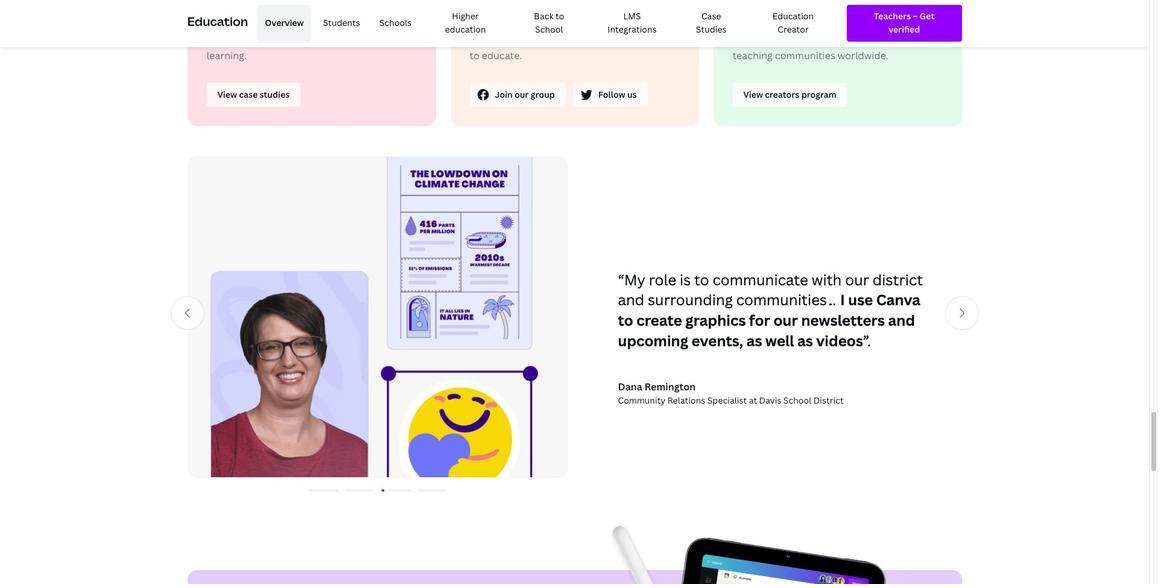 Task type: vqa. For each thing, say whether or not it's contained in the screenshot.
key to the left
no



Task type: describe. For each thing, give the bounding box(es) containing it.
view creators program image
[[744, 88, 837, 102]]

view case studies image
[[218, 88, 290, 102]]

dana remington portrait image
[[187, 156, 567, 478]]

using inside discover how schools and district administrators are using canva for education to deliver creative and collaborative learning.
[[295, 18, 319, 31]]

students
[[323, 17, 360, 28]]

program
[[814, 18, 854, 31]]

to inside "my role is to communicate with our district and surrounding communities…
[[694, 270, 709, 289]]

are
[[277, 18, 292, 31]]

lms integrations link
[[591, 5, 673, 41]]

0 vertical spatial teachers
[[549, 18, 589, 31]]

relations
[[668, 395, 706, 406]]

lms integrations
[[608, 10, 657, 35]]

overview link
[[258, 5, 311, 41]]

education inside menu bar
[[773, 10, 814, 22]]

at
[[749, 395, 757, 406]]

canva.
[[842, 2, 874, 16]]

their
[[823, 33, 845, 46]]

with inside the "create, publish and earn from your education templates in canva. education creators is a new program that enables educators to share their designs with teaching communities worldwide."
[[885, 33, 905, 46]]

"my role is to communicate with our district and surrounding communities…
[[618, 270, 923, 310]]

to down empower
[[470, 49, 480, 62]]

group
[[470, 18, 497, 31]]

to inside the "create, publish and earn from your education templates in canva. education creators is a new program that enables educators to share their designs with teaching communities worldwide."
[[782, 33, 792, 46]]

schools
[[272, 2, 307, 16]]

canva inside i use canva to create graphics for our newsletters and upcoming events, as well as videos
[[877, 290, 921, 310]]

case studies link
[[678, 5, 745, 41]]

to inside discover how schools and district administrators are using canva for education to deliver creative and collaborative learning.
[[207, 33, 217, 46]]

dana remington community relations specialist at davis school district
[[618, 380, 844, 406]]

exclusive
[[625, 2, 668, 16]]

school
[[515, 18, 546, 31]]

education inside discover how schools and district administrators are using canva for education to deliver creative and collaborative learning.
[[369, 18, 416, 31]]

studies
[[696, 24, 727, 35]]

events,
[[692, 330, 743, 350]]

to inside i use canva to create graphics for our newsletters and upcoming events, as well as videos
[[618, 310, 633, 330]]

create
[[637, 310, 682, 330]]

case
[[702, 10, 721, 22]]

teachers
[[501, 2, 543, 16]]

create,
[[733, 0, 766, 0]]

tool
[[651, 33, 670, 46]]

district inside discover how schools and district administrators are using canva for education to deliver creative and collaborative learning.
[[330, 2, 363, 16]]

communities…
[[736, 290, 837, 310]]

create, publish and earn from your education templates in canva. education creators is a new program that enables educators to share their designs with teaching communities worldwide.
[[733, 0, 923, 62]]

canva inside discover how schools and district administrators are using canva for education to deliver creative and collaborative learning.
[[322, 18, 350, 31]]

educators
[[733, 33, 780, 46]]

menu bar inside education element
[[253, 5, 837, 41]]

that inside the "create, publish and earn from your education templates in canva. education creators is a new program that enables educators to share their designs with teaching communities worldwide."
[[856, 18, 876, 31]]

discover
[[207, 2, 248, 16]]

worldwide.
[[838, 49, 889, 62]]

canva up group
[[470, 2, 499, 16]]

for inside discover how schools and district administrators are using canva for education to deliver creative and collaborative learning.
[[353, 18, 366, 31]]

creators
[[733, 18, 773, 31]]

communities
[[775, 49, 836, 62]]

is inside "my role is to communicate with our district and surrounding communities…
[[680, 270, 691, 289]]

our inside i use canva to create graphics for our newsletters and upcoming events, as well as videos
[[774, 310, 798, 330]]

enables
[[878, 18, 914, 31]]

community for teachers
[[545, 2, 599, 16]]

lms
[[624, 10, 641, 22]]

education inside the "create, publish and earn from your education templates in canva. education creators is a new program that enables educators to share their designs with teaching communities worldwide."
[[733, 2, 780, 16]]

higher education link
[[424, 5, 507, 41]]

".
[[863, 330, 871, 350]]

surrounding
[[648, 290, 733, 310]]

overview
[[265, 17, 304, 28]]

creative
[[253, 33, 291, 46]]

publish
[[769, 0, 803, 0]]



Task type: locate. For each thing, give the bounding box(es) containing it.
1 vertical spatial with
[[812, 270, 842, 289]]

0 vertical spatial community
[[545, 2, 599, 16]]

education inside the "create, publish and earn from your education templates in canva. education creators is a new program that enables educators to share their designs with teaching communities worldwide."
[[876, 2, 923, 16]]

that up designs
[[856, 18, 876, 31]]

in
[[831, 2, 840, 16]]

1 horizontal spatial is
[[680, 270, 691, 289]]

district up use
[[873, 270, 923, 289]]

district
[[330, 2, 363, 16], [873, 270, 923, 289]]

a
[[785, 18, 791, 31], [643, 33, 649, 46]]

1 horizontal spatial as
[[747, 330, 762, 350]]

specialist
[[708, 395, 747, 406]]

education
[[733, 2, 780, 16], [445, 24, 486, 35]]

share
[[795, 33, 820, 46]]

1 vertical spatial our
[[774, 310, 798, 330]]

and down overview
[[293, 33, 311, 46]]

and up templates
[[805, 0, 823, 0]]

with inside "my role is to communicate with our district and surrounding communities…
[[812, 270, 842, 289]]

using right by
[[573, 33, 597, 46]]

teaching
[[733, 49, 773, 62]]

designs
[[847, 33, 882, 46]]

videos
[[817, 330, 863, 350]]

school right davis
[[784, 395, 812, 406]]

templates
[[782, 2, 829, 16]]

district inside "my role is to communicate with our district and surrounding communities…
[[873, 270, 923, 289]]

a left new
[[785, 18, 791, 31]]

0 vertical spatial with
[[885, 33, 905, 46]]

to up learning.
[[207, 33, 217, 46]]

canva teachers community is an exclusive group for school teachers that aims to empower teachers by using canva as a tool to educate.
[[470, 2, 670, 62]]

1 vertical spatial a
[[643, 33, 649, 46]]

schools
[[379, 17, 412, 28]]

and inside "my role is to communicate with our district and surrounding communities…
[[618, 290, 645, 310]]

our
[[845, 270, 869, 289], [774, 310, 798, 330]]

with down the enables
[[885, 33, 905, 46]]

school inside back to school
[[535, 24, 563, 35]]

that inside canva teachers community is an exclusive group for school teachers that aims to empower teachers by using canva as a tool to educate.
[[592, 18, 611, 31]]

2 horizontal spatial as
[[798, 330, 813, 350]]

as down aims
[[631, 33, 641, 46]]

deliver
[[219, 33, 251, 46]]

1 vertical spatial school
[[784, 395, 812, 406]]

use
[[848, 290, 873, 310]]

remington
[[645, 380, 696, 393]]

new
[[793, 18, 812, 31]]

0 vertical spatial using
[[295, 18, 319, 31]]

0 vertical spatial school
[[535, 24, 563, 35]]

as
[[631, 33, 641, 46], [747, 330, 762, 350], [798, 330, 813, 350]]

0 vertical spatial district
[[330, 2, 363, 16]]

1 that from the left
[[592, 18, 611, 31]]

2 vertical spatial is
[[680, 270, 691, 289]]

school down "back"
[[535, 24, 563, 35]]

to left create
[[618, 310, 633, 330]]

for up the well
[[749, 310, 770, 330]]

davis
[[759, 395, 782, 406]]

1 vertical spatial using
[[573, 33, 597, 46]]

0 vertical spatial education
[[733, 2, 780, 16]]

"my
[[618, 270, 646, 289]]

1 horizontal spatial using
[[573, 33, 597, 46]]

is up surrounding
[[680, 270, 691, 289]]

teachers – get verified image
[[858, 10, 951, 37]]

a left the tool
[[643, 33, 649, 46]]

how
[[250, 2, 269, 16]]

1 horizontal spatial education
[[733, 2, 780, 16]]

education up "creator"
[[773, 10, 814, 22]]

1 horizontal spatial our
[[845, 270, 869, 289]]

higher
[[452, 10, 479, 22]]

dana
[[618, 380, 643, 393]]

community inside canva teachers community is an exclusive group for school teachers that aims to empower teachers by using canva as a tool to educate.
[[545, 2, 599, 16]]

for up empower
[[499, 18, 513, 31]]

that left aims
[[592, 18, 611, 31]]

earn
[[825, 0, 846, 0]]

0 horizontal spatial school
[[535, 24, 563, 35]]

from
[[849, 0, 871, 0]]

educate.
[[482, 49, 522, 62]]

and inside i use canva to create graphics for our newsletters and upcoming events, as well as videos
[[888, 310, 915, 330]]

an
[[611, 2, 623, 16]]

canva up collaborative
[[322, 18, 350, 31]]

education element
[[187, 0, 962, 46]]

education inside menu bar
[[445, 24, 486, 35]]

your
[[874, 0, 895, 0]]

school inside dana remington community relations specialist at davis school district
[[784, 395, 812, 406]]

back to school
[[534, 10, 564, 35]]

1 vertical spatial community
[[618, 395, 666, 406]]

teachers
[[549, 18, 589, 31], [516, 33, 556, 46]]

education up the deliver
[[187, 13, 248, 30]]

canva right use
[[877, 290, 921, 310]]

0 horizontal spatial using
[[295, 18, 319, 31]]

1 horizontal spatial with
[[885, 33, 905, 46]]

and up the 'students'
[[310, 2, 327, 16]]

back
[[534, 10, 554, 22]]

is inside the "create, publish and earn from your education templates in canva. education creators is a new program that enables educators to share their designs with teaching communities worldwide."
[[776, 18, 783, 31]]

1 horizontal spatial a
[[785, 18, 791, 31]]

for
[[353, 18, 366, 31], [499, 18, 513, 31], [749, 310, 770, 330]]

our up use
[[845, 270, 869, 289]]

menu bar
[[253, 5, 837, 41]]

teachers down school
[[516, 33, 556, 46]]

2 that from the left
[[856, 18, 876, 31]]

collaborative
[[313, 33, 375, 46]]

0 horizontal spatial that
[[592, 18, 611, 31]]

graphics
[[686, 310, 746, 330]]

for inside i use canva to create graphics for our newsletters and upcoming events, as well as videos
[[749, 310, 770, 330]]

upcoming
[[618, 330, 688, 350]]

1 vertical spatial is
[[776, 18, 783, 31]]

for inside canva teachers community is an exclusive group for school teachers that aims to empower teachers by using canva as a tool to educate.
[[499, 18, 513, 31]]

canva down aims
[[600, 33, 628, 46]]

role
[[649, 270, 677, 289]]

communicate
[[713, 270, 808, 289]]

i use canva to create graphics for our newsletters and upcoming events, as well as videos
[[618, 290, 921, 350]]

0 vertical spatial our
[[845, 270, 869, 289]]

education down create,
[[733, 2, 780, 16]]

higher education
[[445, 10, 486, 35]]

and down ""my" at the right top of the page
[[618, 290, 645, 310]]

our inside "my role is to communicate with our district and surrounding communities…
[[845, 270, 869, 289]]

education creator link
[[749, 5, 837, 41]]

a inside the "create, publish and earn from your education templates in canva. education creators is a new program that enables educators to share their designs with teaching communities worldwide."
[[785, 18, 791, 31]]

aims
[[613, 18, 635, 31]]

community for remington
[[618, 395, 666, 406]]

is left new
[[776, 18, 783, 31]]

to right "back"
[[556, 10, 564, 22]]

community inside dana remington community relations specialist at davis school district
[[618, 395, 666, 406]]

0 horizontal spatial community
[[545, 2, 599, 16]]

1 horizontal spatial school
[[784, 395, 812, 406]]

0 horizontal spatial as
[[631, 33, 641, 46]]

learning.
[[207, 49, 247, 62]]

menu bar containing higher education
[[253, 5, 837, 41]]

empower
[[470, 33, 513, 46]]

0 horizontal spatial district
[[330, 2, 363, 16]]

with
[[885, 33, 905, 46], [812, 270, 842, 289]]

and inside the "create, publish and earn from your education templates in canva. education creators is a new program that enables educators to share their designs with teaching communities worldwide."
[[805, 0, 823, 0]]

district
[[814, 395, 844, 406]]

that
[[592, 18, 611, 31], [856, 18, 876, 31]]

2 horizontal spatial is
[[776, 18, 783, 31]]

to inside back to school
[[556, 10, 564, 22]]

with up i at right
[[812, 270, 842, 289]]

is
[[602, 2, 609, 16], [776, 18, 783, 31], [680, 270, 691, 289]]

0 horizontal spatial our
[[774, 310, 798, 330]]

using inside canva teachers community is an exclusive group for school teachers that aims to empower teachers by using canva as a tool to educate.
[[573, 33, 597, 46]]

using
[[295, 18, 319, 31], [573, 33, 597, 46]]

0 horizontal spatial for
[[353, 18, 366, 31]]

education
[[876, 2, 923, 16], [773, 10, 814, 22], [187, 13, 248, 30], [369, 18, 416, 31]]

teachers up by
[[549, 18, 589, 31]]

0 vertical spatial is
[[602, 2, 609, 16]]

well
[[766, 330, 794, 350]]

community
[[545, 2, 599, 16], [618, 395, 666, 406]]

as inside canva teachers community is an exclusive group for school teachers that aims to empower teachers by using canva as a tool to educate.
[[631, 33, 641, 46]]

a inside canva teachers community is an exclusive group for school teachers that aims to empower teachers by using canva as a tool to educate.
[[643, 33, 649, 46]]

i
[[841, 290, 845, 310]]

canva
[[470, 2, 499, 16], [322, 18, 350, 31], [600, 33, 628, 46], [877, 290, 921, 310]]

education down the higher
[[445, 24, 486, 35]]

0 horizontal spatial with
[[812, 270, 842, 289]]

and right newsletters
[[888, 310, 915, 330]]

students link
[[316, 5, 367, 41]]

0 vertical spatial a
[[785, 18, 791, 31]]

as left the well
[[747, 330, 762, 350]]

to up surrounding
[[694, 270, 709, 289]]

1 horizontal spatial community
[[618, 395, 666, 406]]

discover how schools and district administrators are using canva for education to deliver creative and collaborative learning.
[[207, 2, 416, 62]]

education right students link
[[369, 18, 416, 31]]

canva on tablets image
[[187, 522, 962, 584]]

creator
[[778, 24, 809, 35]]

case studies
[[696, 10, 727, 35]]

to left share
[[782, 33, 792, 46]]

district up the 'students'
[[330, 2, 363, 16]]

0 horizontal spatial a
[[643, 33, 649, 46]]

using right are
[[295, 18, 319, 31]]

2 horizontal spatial for
[[749, 310, 770, 330]]

newsletters
[[801, 310, 885, 330]]

1 vertical spatial teachers
[[516, 33, 556, 46]]

1 vertical spatial education
[[445, 24, 486, 35]]

education up the enables
[[876, 2, 923, 16]]

1 vertical spatial district
[[873, 270, 923, 289]]

1 horizontal spatial for
[[499, 18, 513, 31]]

for up collaborative
[[353, 18, 366, 31]]

administrators
[[207, 18, 275, 31]]

by
[[559, 33, 570, 46]]

as right the well
[[798, 330, 813, 350]]

is inside canva teachers community is an exclusive group for school teachers that aims to empower teachers by using canva as a tool to educate.
[[602, 2, 609, 16]]

1 horizontal spatial that
[[856, 18, 876, 31]]

to down exclusive
[[637, 18, 647, 31]]

and
[[805, 0, 823, 0], [310, 2, 327, 16], [293, 33, 311, 46], [618, 290, 645, 310], [888, 310, 915, 330]]

0 horizontal spatial education
[[445, 24, 486, 35]]

0 horizontal spatial is
[[602, 2, 609, 16]]

is left the an
[[602, 2, 609, 16]]

integrations
[[608, 24, 657, 35]]

education creator
[[773, 10, 814, 35]]

1 horizontal spatial district
[[873, 270, 923, 289]]

back to school link
[[512, 5, 586, 41]]

our down communities…
[[774, 310, 798, 330]]

school
[[535, 24, 563, 35], [784, 395, 812, 406]]

schools link
[[372, 5, 419, 41]]



